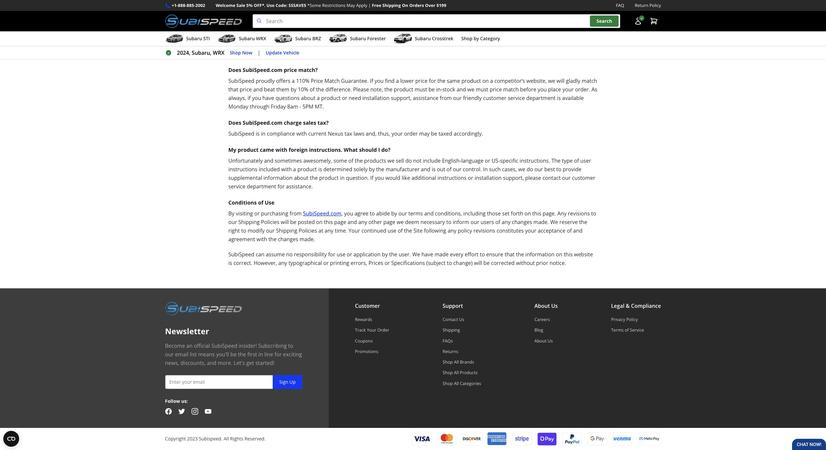 Task type: locate. For each thing, give the bounding box(es) containing it.
in left 'line' at the left of the page
[[259, 351, 263, 358]]

arrange
[[390, 33, 409, 40]]

1 horizontal spatial made.
[[534, 218, 549, 226]]

order
[[378, 327, 389, 333]]

1 vertical spatial wrx
[[213, 49, 225, 56]]

all
[[454, 359, 459, 365], [454, 370, 459, 376], [454, 380, 459, 386], [224, 436, 229, 442]]

1 subaru from the left
[[186, 35, 202, 42]]

that
[[228, 86, 238, 93], [505, 251, 515, 258]]

revisions
[[568, 210, 590, 217], [474, 227, 496, 234]]

you inside , you agree to abide by our terms and conditions, including those set forth on this page. any revisions to our shipping policies will be posted on this page and any other page we deem necessary to inform our users of any changes made. we reserve the right to modify our shipping policies at any time. your continued use of the site following any policy revisions constitutes your acceptance of and agreement with the changes made.
[[344, 210, 353, 217]]

1 horizontal spatial provide
[[563, 166, 582, 173]]

have up "(subject"
[[422, 251, 433, 258]]

privacy policy
[[611, 316, 638, 322]]

2 must from the left
[[476, 86, 489, 93]]

provide down type
[[563, 166, 582, 173]]

the up solely
[[355, 157, 363, 164]]

0 horizontal spatial policies
[[261, 218, 280, 226]]

subispeed down subaru forester
[[352, 50, 378, 57]]

installation for lower
[[363, 94, 390, 102]]

0 horizontal spatial revisions
[[474, 227, 496, 234]]

0 vertical spatial assistance
[[228, 24, 254, 32]]

on up notice.
[[556, 251, 563, 258]]

0 horizontal spatial changes
[[278, 236, 298, 243]]

in inside unfortunately and sometimes awesomely, some of the products we sell do not include english-language or us-specific instructions. the type of user instructions included with a product is determined solely by the manufacturer and is out of our control. in such cases, we do our best to provide supplemental information about the product in question. if you would like additional instructions or installation support, please contact our customer service department for assistance.
[[340, 174, 345, 181]]

instagram logo image
[[192, 408, 198, 415]]

of right 10%
[[310, 86, 315, 93]]

1 vertical spatial assistance.
[[286, 183, 313, 190]]

serve
[[269, 33, 283, 40]]

on
[[483, 77, 489, 85], [525, 210, 531, 217], [316, 218, 323, 226], [556, 251, 563, 258]]

885-
[[187, 2, 195, 8]]

coverage.
[[296, 50, 320, 57]]

5 subaru from the left
[[415, 35, 431, 42]]

of right terms at right bottom
[[625, 327, 629, 333]]

service inside subispeed proudly offers a 110% price match guarantee. if you find a lower price for the same product on a competitor's website, we will gladly match that price and beat them by 10% of the difference. please note, the product must be in-stock and we must price match before you place your order. as always, if you have questions about a product or need installation support, assistance from our friendly customer service department is available monday through friday 8am - 5pm mt.
[[508, 94, 525, 102]]

for inside "become an official subispeed insider! subscribing to our email list means you'll be the first in line for exciting news, discounts, and more. let's get started!"
[[275, 351, 282, 358]]

2 about from the top
[[535, 338, 547, 344]]

responsibility
[[294, 251, 327, 258]]

category
[[480, 35, 500, 42]]

products
[[364, 157, 386, 164]]

a inside unfortunately and sometimes awesomely, some of the products we sell do not include english-language or us-specific instructions. the type of user instructions included with a product is determined solely by the manufacturer and is out of our control. in such cases, we do our best to provide supplemental information about the product in question. if you would like additional instructions or installation support, please contact our customer service department for assistance.
[[293, 166, 296, 173]]

subaru for subaru sti
[[186, 35, 202, 42]]

0 vertical spatial subispeed logo image
[[165, 14, 242, 28]]

become
[[165, 342, 185, 349]]

determined
[[324, 166, 352, 173]]

will down 'forester'
[[380, 50, 388, 57]]

0 horizontal spatial specific
[[500, 157, 519, 164]]

subaru for subaru wrx
[[239, 35, 255, 42]]

+1-888-885-2002
[[172, 2, 205, 8]]

note,
[[338, 50, 351, 57], [371, 86, 383, 93]]

to inside unfortunately and sometimes awesomely, some of the products we sell do not include english-language or us-specific instructions. the type of user instructions included with a product is determined solely by the manufacturer and is out of our control. in such cases, we do our best to provide supplemental information about the product in question. if you would like additional instructions or installation support, please contact our customer service department for assistance.
[[557, 166, 562, 173]]

is inside subispeed proudly offers a 110% price match guarantee. if you find a lower price for the same product on a competitor's website, we will gladly match that price and beat them by 10% of the difference. please note, the product must be in-stock and we must price match before you place your order. as always, if you have questions about a product or need installation support, assistance from our friendly customer service department is available monday through friday 8am - 5pm mt.
[[557, 94, 561, 102]]

made
[[435, 251, 449, 258]]

will inside , you agree to abide by our terms and conditions, including those set forth on this page. any revisions to our shipping policies will be posted on this page and any other page we deem necessary to inform our users of any changes made. we reserve the right to modify our shipping policies at any time. your continued use of the site following any policy revisions constitutes your acceptance of and agreement with the changes made.
[[281, 218, 289, 226]]

your inside , you agree to abide by our terms and conditions, including those set forth on this page. any revisions to our shipping policies will be posted on this page and any other page we deem necessary to inform our users of any changes made. we reserve the right to modify our shipping policies at any time. your continued use of the site following any policy revisions constitutes your acceptance of and agreement with the changes made.
[[525, 227, 537, 234]]

code:
[[276, 2, 288, 8]]

guarantee.
[[341, 77, 369, 85]]

or left us-
[[485, 157, 491, 164]]

our inside subispeed proudly offers a 110% price match guarantee. if you find a lower price for the same product on a competitor's website, we will gladly match that price and beat them by 10% of the difference. please note, the product must be in-stock and we must price match before you place your order. as always, if you have questions about a product or need installation support, assistance from our friendly customer service department is available monday through friday 8am - 5pm mt.
[[453, 94, 462, 102]]

contact us link
[[443, 316, 481, 322]]

0 vertical spatial changes
[[512, 218, 532, 226]]

0 vertical spatial about
[[405, 7, 420, 15]]

the down help
[[372, 42, 380, 49]]

you down website,
[[538, 86, 547, 93]]

that inside subispeed proudly offers a 110% price match guarantee. if you find a lower price for the same product on a competitor's website, we will gladly match that price and beat them by 10% of the difference. please note, the product must be in-stock and we must price match before you place your order. as always, if you have questions about a product or need installation support, assistance from our friendly customer service department is available monday through friday 8am - 5pm mt.
[[228, 86, 238, 93]]

subispeed proudly offers a 110% price match guarantee. if you find a lower price for the same product on a competitor's website, we will gladly match that price and beat them by 10% of the difference. please note, the product must be in-stock and we must price match before you place your order. as always, if you have questions about a product or need installation support, assistance from our friendly customer service department is available monday through friday 8am - 5pm mt.
[[228, 77, 598, 110]]

page
[[334, 218, 346, 226], [383, 218, 395, 226]]

if right guarantee.
[[370, 77, 373, 85]]

suspect
[[409, 24, 428, 32]]

subispeed.com charge
[[243, 119, 302, 126]]

2 vertical spatial have
[[422, 251, 433, 258]]

please inside "if you recently purchased a product from subispeed and are concerned about the fitment or performance of your item, please contact a member of our customer service department for assistance. our customer service representatives can provide installation support, troubleshooting advice, and assistance in identifying the possibility of any manufacturer defects. if we suspect your product does have serious defects, our customer service department can serve as a contact with the manufacturer to help arrange a warranty inspection and, if applicable, any necessary repairs or replacement shipments. if you wish, you may also contact the manufacturer directly for information regarding product eligibility and specific terms and conditions of warranty coverage. please note, subispeed will not compensate for labor or loss of use."
[[321, 50, 337, 57]]

that up always,
[[228, 86, 238, 93]]

a left competitor's at the right
[[490, 77, 493, 85]]

0 horizontal spatial please
[[321, 50, 337, 57]]

not down a subaru crosstrek thumbnail image
[[389, 50, 397, 57]]

track your order link
[[355, 327, 389, 333]]

paypal image
[[562, 432, 582, 446]]

shop for shop all categories
[[443, 380, 453, 386]]

serious
[[489, 24, 507, 32]]

use right off*. on the left of the page
[[267, 2, 275, 8]]

the down price
[[316, 86, 324, 93]]

0 horizontal spatial necessary
[[421, 218, 445, 226]]

2 subaru from the left
[[239, 35, 255, 42]]

1 vertical spatial do
[[527, 166, 533, 173]]

0 vertical spatial installation
[[473, 16, 500, 23]]

my product came with foreign instructions. what should i do?
[[228, 146, 391, 153]]

wish,
[[305, 42, 317, 49]]

1 vertical spatial policy
[[627, 316, 638, 322]]

with inside unfortunately and sometimes awesomely, some of the products we sell do not include english-language or us-specific instructions. the type of user instructions included with a product is determined solely by the manufacturer and is out of our control. in such cases, we do our best to provide supplemental information about the product in question. if you would like additional instructions or installation support, please contact our customer service department for assistance.
[[281, 166, 292, 173]]

1 vertical spatial us
[[459, 316, 465, 322]]

use up printing
[[337, 251, 346, 258]]

provide inside "if you recently purchased a product from subispeed and are concerned about the fitment or performance of your item, please contact a member of our customer service department for assistance. our customer service representatives can provide installation support, troubleshooting advice, and assistance in identifying the possibility of any manufacturer defects. if we suspect your product does have serious defects, our customer service department can serve as a contact with the manufacturer to help arrange a warranty inspection and, if applicable, any necessary repairs or replacement shipments. if you wish, you may also contact the manufacturer directly for information regarding product eligibility and specific terms and conditions of warranty coverage. please note, subispeed will not compensate for labor or loss of use."
[[453, 16, 472, 23]]

service up identifying
[[263, 16, 280, 23]]

on inside subispeed can assume no responsibility for use or application by the user. we have made every effort to ensure that the information on this website is correct. however, any typographical or printing errors, prices or specifications (subject to change) will be corrected without prior notice.
[[556, 251, 563, 258]]

customer down are
[[360, 16, 383, 23]]

1 vertical spatial that
[[505, 251, 515, 258]]

about up 'careers'
[[535, 302, 550, 310]]

this down subispeed.com at the top
[[324, 218, 333, 226]]

mastercard image
[[437, 432, 457, 446]]

1 vertical spatial use
[[337, 251, 346, 258]]

venmo image
[[613, 432, 632, 446]]

1 horizontal spatial if
[[477, 33, 480, 40]]

0 horizontal spatial from
[[290, 210, 302, 217]]

shop inside shop by category dropdown button
[[461, 35, 473, 42]]

0 horizontal spatial terms
[[409, 210, 423, 217]]

can
[[443, 16, 451, 23], [259, 33, 268, 40], [256, 251, 265, 258]]

does down monday
[[228, 119, 241, 126]]

subispeed up always,
[[228, 77, 254, 85]]

1 vertical spatial note,
[[371, 86, 383, 93]]

installation inside unfortunately and sometimes awesomely, some of the products we sell do not include english-language or us-specific instructions. the type of user instructions included with a product is determined solely by the manufacturer and is out of our control. in such cases, we do our best to provide supplemental information about the product in question. if you would like additional instructions or installation support, please contact our customer service department for assistance.
[[475, 174, 502, 181]]

2 vertical spatial installation
[[475, 174, 502, 181]]

coupons
[[355, 338, 373, 344]]

shop inside shop now link
[[230, 49, 241, 56]]

all for categories
[[454, 380, 459, 386]]

to inside "if you recently purchased a product from subispeed and are concerned about the fitment or performance of your item, please contact a member of our customer service department for assistance. our customer service representatives can provide installation support, troubleshooting advice, and assistance in identifying the possibility of any manufacturer defects. if we suspect your product does have serious defects, our customer service department can serve as a contact with the manufacturer to help arrange a warranty inspection and, if applicable, any necessary repairs or replacement shipments. if you wish, you may also contact the manufacturer directly for information regarding product eligibility and specific terms and conditions of warranty coverage. please note, subispeed will not compensate for labor or loss of use."
[[371, 33, 376, 40]]

0 vertical spatial note,
[[338, 50, 351, 57]]

googlepay image
[[587, 432, 607, 446]]

about inside unfortunately and sometimes awesomely, some of the products we sell do not include english-language or us-specific instructions. the type of user instructions included with a product is determined solely by the manufacturer and is out of our control. in such cases, we do our best to provide supplemental information about the product in question. if you would like additional instructions or installation support, please contact our customer service department for assistance.
[[294, 174, 309, 181]]

shipping down by visiting or purchasing from subispeed.com
[[276, 227, 297, 234]]

this up notice.
[[564, 251, 573, 258]]

0 horizontal spatial page
[[334, 218, 346, 226]]

2 horizontal spatial this
[[564, 251, 573, 258]]

4 subaru from the left
[[350, 35, 366, 42]]

0 horizontal spatial your
[[349, 227, 360, 234]]

customer up repairs
[[539, 24, 562, 32]]

1 horizontal spatial assistance
[[413, 94, 439, 102]]

you inside unfortunately and sometimes awesomely, some of the products we sell do not include english-language or us-specific instructions. the type of user instructions included with a product is determined solely by the manufacturer and is out of our control. in such cases, we do our best to provide supplemental information about the product in question. if you would like additional instructions or installation support, please contact our customer service department for assistance.
[[375, 174, 384, 181]]

price
[[311, 77, 323, 85]]

0 horizontal spatial not
[[389, 50, 397, 57]]

shop down replacement on the top of page
[[230, 49, 241, 56]]

0 vertical spatial and,
[[465, 33, 476, 40]]

subispeed inside subispeed can assume no responsibility for use or application by the user. we have made every effort to ensure that the information on this website is correct. however, any typographical or printing errors, prices or specifications (subject to change) will be corrected without prior notice.
[[228, 251, 254, 258]]

necessary inside , you agree to abide by our terms and conditions, including those set forth on this page. any revisions to our shipping policies will be posted on this page and any other page we deem necessary to inform our users of any changes made. we reserve the right to modify our shipping policies at any time. your continued use of the site following any policy revisions constitutes your acceptance of and agreement with the changes made.
[[421, 218, 445, 226]]

have inside "if you recently purchased a product from subispeed and are concerned about the fitment or performance of your item, please contact a member of our customer service department for assistance. our customer service representatives can provide installation support, troubleshooting advice, and assistance in identifying the possibility of any manufacturer defects. if we suspect your product does have serious defects, our customer service department can serve as a contact with the manufacturer to help arrange a warranty inspection and, if applicable, any necessary repairs or replacement shipments. if you wish, you may also contact the manufacturer directly for information regarding product eligibility and specific terms and conditions of warranty coverage. please note, subispeed will not compensate for labor or loss of use."
[[476, 24, 488, 32]]

0 horizontal spatial warranty
[[273, 50, 295, 57]]

about
[[405, 7, 420, 15], [301, 94, 316, 102], [294, 174, 309, 181]]

please inside subispeed proudly offers a 110% price match guarantee. if you find a lower price for the same product on a competitor's website, we will gladly match that price and beat them by 10% of the difference. please note, the product must be in-stock and we must price match before you place your order. as always, if you have questions about a product or need installation support, assistance from our friendly customer service department is available monday through friday 8am - 5pm mt.
[[353, 86, 369, 93]]

1 horizontal spatial please
[[353, 86, 369, 93]]

installation for include
[[475, 174, 502, 181]]

about inside subispeed proudly offers a 110% price match guarantee. if you find a lower price for the same product on a competitor's website, we will gladly match that price and beat them by 10% of the difference. please note, the product must be in-stock and we must price match before you place your order. as always, if you have questions about a product or need installation support, assistance from our friendly customer service department is available monday through friday 8am - 5pm mt.
[[301, 94, 316, 102]]

0 vertical spatial that
[[228, 86, 238, 93]]

to inside "become an official subispeed insider! subscribing to our email list means you'll be the first in line for exciting news, discounts, and more. let's get started!"
[[288, 342, 293, 349]]

specifications
[[391, 259, 425, 267]]

over
[[425, 2, 436, 8]]

inform
[[453, 218, 470, 226]]

constitutes
[[497, 227, 524, 234]]

or right repairs
[[564, 33, 569, 40]]

we inside "if you recently purchased a product from subispeed and are concerned about the fitment or performance of your item, please contact a member of our customer service department for assistance. our customer service representatives can provide installation support, troubleshooting advice, and assistance in identifying the possibility of any manufacturer defects. if we suspect your product does have serious defects, our customer service department can serve as a contact with the manufacturer to help arrange a warranty inspection and, if applicable, any necessary repairs or replacement shipments. if you wish, you may also contact the manufacturer directly for information regarding product eligibility and specific terms and conditions of warranty coverage. please note, subispeed will not compensate for labor or loss of use."
[[401, 24, 408, 32]]

about inside "if you recently purchased a product from subispeed and are concerned about the fitment or performance of your item, please contact a member of our customer service department for assistance. our customer service representatives can provide installation support, troubleshooting advice, and assistance in identifying the possibility of any manufacturer defects. if we suspect your product does have serious defects, our customer service department can serve as a contact with the manufacturer to help arrange a warranty inspection and, if applicable, any necessary repairs or replacement shipments. if you wish, you may also contact the manufacturer directly for information regarding product eligibility and specific terms and conditions of warranty coverage. please note, subispeed will not compensate for labor or loss of use."
[[405, 7, 420, 15]]

revisions down users
[[474, 227, 496, 234]]

0 vertical spatial if
[[477, 33, 480, 40]]

subaru inside "dropdown button"
[[239, 35, 255, 42]]

for down included
[[278, 183, 285, 190]]

0 horizontal spatial note,
[[338, 50, 351, 57]]

0 vertical spatial not
[[389, 50, 397, 57]]

subispeed logo image down 2002
[[165, 14, 242, 28]]

shop by category
[[461, 35, 500, 42]]

0 vertical spatial we
[[551, 218, 558, 226]]

use
[[388, 227, 397, 234], [337, 251, 346, 258]]

off*.
[[254, 2, 266, 8]]

0 vertical spatial instructions.
[[309, 146, 342, 153]]

shoppay image
[[537, 432, 557, 446]]

shipping down contact
[[443, 327, 460, 333]]

1 vertical spatial about
[[301, 94, 316, 102]]

0 vertical spatial your
[[349, 227, 360, 234]]

by inside subispeed can assume no responsibility for use or application by the user. we have made every effort to ensure that the information on this website is correct. however, any typographical or printing errors, prices or specifications (subject to change) will be corrected without prior notice.
[[382, 251, 388, 258]]

1 horizontal spatial specific
[[554, 42, 573, 49]]

we right "cases,"
[[518, 166, 526, 173]]

shop down returns
[[443, 359, 453, 365]]

necessary up following
[[421, 218, 445, 226]]

1 vertical spatial made.
[[300, 236, 315, 243]]

2 vertical spatial can
[[256, 251, 265, 258]]

provide
[[453, 16, 472, 23], [563, 166, 582, 173]]

warranty up directly
[[415, 33, 437, 40]]

metapay image
[[640, 437, 659, 441]]

terms of service
[[611, 327, 644, 333]]

now
[[242, 49, 252, 56]]

1 horizontal spatial and,
[[465, 33, 476, 40]]

may
[[347, 2, 355, 8]]

1 horizontal spatial note,
[[371, 86, 383, 93]]

to down the at the right of the page
[[557, 166, 562, 173]]

is down awesomely,
[[318, 166, 322, 173]]

in up subaru wrx
[[255, 24, 260, 32]]

2 vertical spatial us
[[548, 338, 553, 344]]

0 horizontal spatial assistance.
[[286, 183, 313, 190]]

0 vertical spatial please
[[321, 50, 337, 57]]

we
[[551, 218, 558, 226], [412, 251, 420, 258]]

every
[[450, 251, 464, 258]]

and down 'agree'
[[348, 218, 357, 226]]

0 horizontal spatial use
[[337, 251, 346, 258]]

repairs
[[545, 33, 563, 40]]

manufacturer down the sell
[[386, 166, 420, 173]]

brz
[[313, 35, 321, 42]]

subaru for subaru forester
[[350, 35, 366, 42]]

2 vertical spatial this
[[564, 251, 573, 258]]

you
[[233, 7, 242, 15], [294, 42, 303, 49], [318, 42, 328, 49], [375, 77, 384, 85], [538, 86, 547, 93], [252, 94, 261, 102], [375, 174, 384, 181], [344, 210, 353, 217]]

necessary
[[520, 33, 544, 40], [421, 218, 445, 226]]

1 horizontal spatial your
[[367, 327, 376, 333]]

subispeed logo image
[[165, 14, 242, 28], [165, 302, 242, 315]]

instructions
[[228, 166, 258, 173], [438, 174, 467, 181]]

up
[[290, 379, 296, 385]]

your right constitutes
[[525, 227, 537, 234]]

of up purchasing
[[258, 199, 263, 206]]

0 horizontal spatial provide
[[453, 16, 472, 23]]

2 does from the top
[[228, 119, 241, 126]]

a subaru crosstrek thumbnail image image
[[394, 34, 412, 44]]

note, inside "if you recently purchased a product from subispeed and are concerned about the fitment or performance of your item, please contact a member of our customer service department for assistance. our customer service representatives can provide installation support, troubleshooting advice, and assistance in identifying the possibility of any manufacturer defects. if we suspect your product does have serious defects, our customer service department can serve as a contact with the manufacturer to help arrange a warranty inspection and, if applicable, any necessary repairs or replacement shipments. if you wish, you may also contact the manufacturer directly for information regarding product eligibility and specific terms and conditions of warranty coverage. please note, subispeed will not compensate for labor or loss of use."
[[338, 50, 351, 57]]

member
[[564, 7, 585, 15]]

us down blog link
[[548, 338, 553, 344]]

, you agree to abide by our terms and conditions, including those set forth on this page. any revisions to our shipping policies will be posted on this page and any other page we deem necessary to inform our users of any changes made. we reserve the right to modify our shipping policies at any time. your continued use of the site following any policy revisions constitutes your acceptance of and agreement with the changes made.
[[228, 210, 597, 243]]

please inside "if you recently purchased a product from subispeed and are concerned about the fitment or performance of your item, please contact a member of our customer service department for assistance. our customer service representatives can provide installation support, troubleshooting advice, and assistance in identifying the possibility of any manufacturer defects. if we suspect your product does have serious defects, our customer service department can serve as a contact with the manufacturer to help arrange a warranty inspection and, if applicable, any necessary repairs or replacement shipments. if you wish, you may also contact the manufacturer directly for information regarding product eligibility and specific terms and conditions of warranty coverage. please note, subispeed will not compensate for labor or loss of use."
[[523, 7, 539, 15]]

1 vertical spatial please
[[353, 86, 369, 93]]

by inside dropdown button
[[474, 35, 479, 42]]

2 horizontal spatial have
[[476, 24, 488, 32]]

may inside "if you recently purchased a product from subispeed and are concerned about the fitment or performance of your item, please contact a member of our customer service department for assistance. our customer service representatives can provide installation support, troubleshooting advice, and assistance in identifying the possibility of any manufacturer defects. if we suspect your product does have serious defects, our customer service department can serve as a contact with the manufacturer to help arrange a warranty inspection and, if applicable, any necessary repairs or replacement shipments. if you wish, you may also contact the manufacturer directly for information regarding product eligibility and specific terms and conditions of warranty coverage. please note, subispeed will not compensate for labor or loss of use."
[[329, 42, 339, 49]]

0 horizontal spatial do
[[406, 157, 412, 164]]

support, inside unfortunately and sometimes awesomely, some of the products we sell do not include english-language or us-specific instructions. the type of user instructions included with a product is determined solely by the manufacturer and is out of our control. in such cases, we do our best to provide supplemental information about the product in question. if you would like additional instructions or installation support, please contact our customer service department for assistance.
[[503, 174, 524, 181]]

button image
[[634, 17, 642, 25]]

foreign
[[289, 146, 308, 153]]

policy for privacy policy
[[627, 316, 638, 322]]

1 horizontal spatial warranty
[[415, 33, 437, 40]]

1 about us from the top
[[535, 302, 558, 310]]

| right now
[[258, 49, 261, 56]]

subispeed can assume no responsibility for use or application by the user. we have made every effort to ensure that the information on this website is correct. however, any typographical or printing errors, prices or specifications (subject to change) will be corrected without prior notice.
[[228, 251, 593, 267]]

we inside , you agree to abide by our terms and conditions, including those set forth on this page. any revisions to our shipping policies will be posted on this page and any other page we deem necessary to inform our users of any changes made. we reserve the right to modify our shipping policies at any time. your continued use of the site following any policy revisions constitutes your acceptance of and agreement with the changes made.
[[397, 218, 404, 226]]

welcome
[[216, 2, 235, 8]]

0 vertical spatial does
[[228, 66, 241, 74]]

of right type
[[574, 157, 579, 164]]

service
[[630, 327, 644, 333]]

support, for price
[[391, 94, 412, 102]]

department inside subispeed proudly offers a 110% price match guarantee. if you find a lower price for the same product on a competitor's website, we will gladly match that price and beat them by 10% of the difference. please note, the product must be in-stock and we must price match before you place your order. as always, if you have questions about a product or need installation support, assistance from our friendly customer service department is available monday through friday 8am - 5pm mt.
[[527, 94, 556, 102]]

is left correct.
[[228, 259, 232, 267]]

1 horizontal spatial policy
[[650, 2, 661, 8]]

1 vertical spatial installation
[[363, 94, 390, 102]]

the down awesomely,
[[310, 174, 318, 181]]

2 vertical spatial about
[[294, 174, 309, 181]]

by down products
[[369, 166, 375, 173]]

right
[[228, 227, 240, 234]]

from up the posted
[[290, 210, 302, 217]]

terms up deem
[[409, 210, 423, 217]]

1 horizontal spatial wrx
[[256, 35, 266, 42]]

and down means
[[207, 359, 216, 367]]

best
[[545, 166, 555, 173]]

1 vertical spatial please
[[525, 174, 541, 181]]

do
[[406, 157, 412, 164], [527, 166, 533, 173]]

update vehicle
[[266, 49, 299, 56]]

in-
[[436, 86, 443, 93]]

if right always,
[[248, 94, 251, 102]]

free
[[372, 2, 381, 8]]

0 horizontal spatial |
[[258, 49, 261, 56]]

1 must from the left
[[415, 86, 427, 93]]

any
[[558, 210, 567, 217]]

0 horizontal spatial have
[[263, 94, 274, 102]]

visa image
[[412, 432, 432, 446]]

a down sometimes
[[293, 166, 296, 173]]

in down subispeed.com charge
[[261, 130, 266, 137]]

2024,
[[177, 49, 191, 56]]

all left brands on the bottom right
[[454, 359, 459, 365]]

representatives
[[403, 16, 441, 23]]

installation inside "if you recently purchased a product from subispeed and are concerned about the fitment or performance of your item, please contact a member of our customer service department for assistance. our customer service representatives can provide installation support, troubleshooting advice, and assistance in identifying the possibility of any manufacturer defects. if we suspect your product does have serious defects, our customer service department can serve as a contact with the manufacturer to help arrange a warranty inspection and, if applicable, any necessary repairs or replacement shipments. if you wish, you may also contact the manufacturer directly for information regarding product eligibility and specific terms and conditions of warranty coverage. please note, subispeed will not compensate for labor or loss of use."
[[473, 16, 500, 23]]

information down included
[[264, 174, 293, 181]]

subispeed up you'll
[[212, 342, 238, 349]]

1 horizontal spatial page
[[383, 218, 395, 226]]

faqs link
[[443, 338, 481, 344]]

1 horizontal spatial must
[[476, 86, 489, 93]]

the up the without
[[516, 251, 524, 258]]

1 horizontal spatial assistance.
[[321, 16, 348, 23]]

*some
[[308, 2, 321, 8]]

1 horizontal spatial policies
[[299, 227, 317, 234]]

for left labor
[[430, 50, 437, 57]]

assistance. inside "if you recently purchased a product from subispeed and are concerned about the fitment or performance of your item, please contact a member of our customer service department for assistance. our customer service representatives can provide installation support, troubleshooting advice, and assistance in identifying the possibility of any manufacturer defects. if we suspect your product does have serious defects, our customer service department can serve as a contact with the manufacturer to help arrange a warranty inspection and, if applicable, any necessary repairs or replacement shipments. if you wish, you may also contact the manufacturer directly for information regarding product eligibility and specific terms and conditions of warranty coverage. please note, subispeed will not compensate for labor or loss of use."
[[321, 16, 348, 23]]

0 vertical spatial use
[[388, 227, 397, 234]]

1 page from the left
[[334, 218, 346, 226]]

compliance
[[631, 302, 661, 310]]

if inside subispeed proudly offers a 110% price match guarantee. if you find a lower price for the same product on a competitor's website, we will gladly match that price and beat them by 10% of the difference. please note, the product must be in-stock and we must price match before you place your order. as always, if you have questions about a product or need installation support, assistance from our friendly customer service department is available monday through friday 8am - 5pm mt.
[[248, 94, 251, 102]]

customer
[[355, 302, 380, 310]]

on left competitor's at the right
[[483, 77, 489, 85]]

the right brz
[[326, 33, 335, 40]]

is
[[557, 94, 561, 102], [256, 130, 260, 137], [318, 166, 322, 173], [432, 166, 436, 173], [228, 259, 232, 267]]

manufacturer down arrange
[[381, 42, 415, 49]]

0 vertical spatial wrx
[[256, 35, 266, 42]]

and up additional
[[421, 166, 431, 173]]

be inside , you agree to abide by our terms and conditions, including those set forth on this page. any revisions to our shipping policies will be posted on this page and any other page we deem necessary to inform our users of any changes made. we reserve the right to modify our shipping policies at any time. your continued use of the site following any policy revisions constitutes your acceptance of and agreement with the changes made.
[[290, 218, 297, 226]]

list
[[190, 351, 197, 358]]

prior
[[536, 259, 548, 267]]

policy
[[458, 227, 472, 234]]

0 vertical spatial have
[[476, 24, 488, 32]]

means
[[198, 351, 215, 358]]

returns link
[[443, 348, 481, 354]]

sale
[[237, 2, 245, 8]]

please
[[523, 7, 539, 15], [525, 174, 541, 181]]

subaru down suspect
[[415, 35, 431, 42]]

subispeed logo image up newsletter
[[165, 302, 242, 315]]

0 vertical spatial please
[[523, 7, 539, 15]]

and down replacement on the top of page
[[228, 50, 238, 57]]

department
[[282, 16, 311, 23], [228, 33, 258, 40], [527, 94, 556, 102], [247, 183, 276, 190]]

wrx inside subaru wrx "dropdown button"
[[256, 35, 266, 42]]

1 does from the top
[[228, 66, 241, 74]]

1 horizontal spatial not
[[413, 157, 422, 164]]

will up place
[[557, 77, 565, 85]]

1 vertical spatial specific
[[500, 157, 519, 164]]

3 subaru from the left
[[295, 35, 311, 42]]

1 vertical spatial assistance
[[413, 94, 439, 102]]

control.
[[463, 166, 482, 173]]

10%
[[298, 86, 308, 93]]

0 horizontal spatial information
[[264, 174, 293, 181]]

service down the match
[[508, 94, 525, 102]]

about up 5pm
[[301, 94, 316, 102]]

1 horizontal spatial instructions
[[438, 174, 467, 181]]

1 vertical spatial use
[[265, 199, 275, 206]]

by inside , you agree to abide by our terms and conditions, including those set forth on this page. any revisions to our shipping policies will be posted on this page and any other page we deem necessary to inform our users of any changes made. we reserve the right to modify our shipping policies at any time. your continued use of the site following any policy revisions constitutes your acceptance of and agreement with the changes made.
[[391, 210, 397, 217]]

does
[[228, 66, 241, 74], [228, 119, 241, 126]]

we up arrange
[[401, 24, 408, 32]]

1 horizontal spatial information
[[444, 42, 473, 49]]

for right 'line' at the left of the page
[[275, 351, 282, 358]]

by left 10%
[[291, 86, 297, 93]]

our down stock
[[453, 94, 462, 102]]

0 vertical spatial support,
[[501, 16, 522, 23]]

2 horizontal spatial from
[[440, 94, 452, 102]]

question.
[[346, 174, 369, 181]]

this inside subispeed can assume no responsibility for use or application by the user. we have made every effort to ensure that the information on this website is correct. however, any typographical or printing errors, prices or specifications (subject to change) will be corrected without prior notice.
[[564, 251, 573, 258]]

subaru up now
[[239, 35, 255, 42]]

and inside "become an official subispeed insider! subscribing to our email list means you'll be the first in line for exciting news, discounts, and more. let's get started!"
[[207, 359, 216, 367]]

does for does subispeed.com price match?
[[228, 66, 241, 74]]

and down proudly at top left
[[253, 86, 263, 93]]

0 horizontal spatial that
[[228, 86, 238, 93]]

0 horizontal spatial we
[[412, 251, 420, 258]]

subaru for subaru brz
[[295, 35, 311, 42]]

our right modify
[[266, 227, 275, 234]]

0 vertical spatial do
[[406, 157, 412, 164]]

use inside , you agree to abide by our terms and conditions, including those set forth on this page. any revisions to our shipping policies will be posted on this page and any other page we deem necessary to inform our users of any changes made. we reserve the right to modify our shipping policies at any time. your continued use of the site following any policy revisions constitutes your acceptance of and agreement with the changes made.
[[388, 227, 397, 234]]

1 vertical spatial necessary
[[421, 218, 445, 226]]

the left user.
[[389, 251, 397, 258]]

assistance inside subispeed proudly offers a 110% price match guarantee. if you find a lower price for the same product on a competitor's website, we will gladly match that price and beat them by 10% of the difference. please note, the product must be in-stock and we must price match before you place your order. as always, if you have questions about a product or need installation support, assistance from our friendly customer service department is available monday through friday 8am - 5pm mt.
[[413, 94, 439, 102]]

information
[[444, 42, 473, 49], [264, 174, 293, 181], [526, 251, 555, 258]]

in inside "become an official subispeed insider! subscribing to our email list means you'll be the first in line for exciting news, discounts, and more. let's get started!"
[[259, 351, 263, 358]]

corrected
[[491, 259, 515, 267]]

not inside unfortunately and sometimes awesomely, some of the products we sell do not include english-language or us-specific instructions. the type of user instructions included with a product is determined solely by the manufacturer and is out of our control. in such cases, we do our best to provide supplemental information about the product in question. if you would like additional instructions or installation support, please contact our customer service department for assistance.
[[413, 157, 422, 164]]

facebook logo image
[[165, 408, 172, 415]]

2 vertical spatial information
[[526, 251, 555, 258]]

by
[[474, 35, 479, 42], [291, 86, 297, 93], [369, 166, 375, 173], [391, 210, 397, 217], [382, 251, 388, 258]]

to down every
[[447, 259, 452, 267]]

line
[[264, 351, 273, 358]]

1 vertical spatial have
[[263, 94, 274, 102]]

1 horizontal spatial from
[[317, 7, 329, 15]]

1 horizontal spatial have
[[422, 251, 433, 258]]

we up acceptance
[[551, 218, 558, 226]]



Task type: vqa. For each thing, say whether or not it's contained in the screenshot.
Led Lighting at top
no



Task type: describe. For each thing, give the bounding box(es) containing it.
will inside subispeed proudly offers a 110% price match guarantee. if you find a lower price for the same product on a competitor's website, we will gladly match that price and beat them by 10% of the difference. please note, the product must be in-stock and we must price match before you place your order. as always, if you have questions about a product or need installation support, assistance from our friendly customer service department is available monday through friday 8am - 5pm mt.
[[557, 77, 565, 85]]

track
[[355, 327, 366, 333]]

careers
[[535, 316, 550, 322]]

your right thus,
[[392, 130, 403, 137]]

amex image
[[487, 432, 507, 446]]

the inside "become an official subispeed insider! subscribing to our email list means you'll be the first in line for exciting news, discounts, and more. let's get started!"
[[238, 351, 246, 358]]

provide inside unfortunately and sometimes awesomely, some of the products we sell do not include english-language or us-specific instructions. the type of user instructions included with a product is determined solely by the manufacturer and is out of our control. in such cases, we do our best to provide supplemental information about the product in question. if you would like additional instructions or installation support, please contact our customer service department for assistance.
[[563, 166, 582, 173]]

item,
[[509, 7, 521, 15]]

inspection
[[438, 33, 464, 40]]

purchasing
[[261, 210, 288, 217]]

to right effort
[[480, 251, 485, 258]]

a subaru forester thumbnail image image
[[329, 34, 348, 44]]

*some restrictions may apply | free shipping on orders over $199
[[308, 2, 447, 8]]

we up place
[[548, 77, 555, 85]]

subispeed inside "become an official subispeed insider! subscribing to our email list means you'll be the first in line for exciting news, discounts, and more. let's get started!"
[[212, 342, 238, 349]]

be inside subispeed can assume no responsibility for use or application by the user. we have made every effort to ensure that the information on this website is correct. however, any typographical or printing errors, prices or specifications (subject to change) will be corrected without prior notice.
[[484, 259, 490, 267]]

support
[[443, 302, 463, 310]]

and left are
[[358, 7, 367, 15]]

a subaru brz thumbnail image image
[[274, 34, 293, 44]]

or left loss
[[453, 50, 458, 57]]

be left taxed
[[431, 130, 437, 137]]

of inside subispeed proudly offers a 110% price match guarantee. if you find a lower price for the same product on a competitor's website, we will gladly match that price and beat them by 10% of the difference. please note, the product must be in-stock and we must price match before you place your order. as always, if you have questions about a product or need installation support, assistance from our friendly customer service department is available monday through friday 8am - 5pm mt.
[[310, 86, 315, 93]]

1 vertical spatial policies
[[299, 227, 317, 234]]

copyright
[[165, 436, 186, 442]]

a subaru sti thumbnail image image
[[165, 34, 184, 44]]

including
[[464, 210, 486, 217]]

twitter logo image
[[178, 408, 185, 415]]

if inside subispeed proudly offers a 110% price match guarantee. if you find a lower price for the same product on a competitor's website, we will gladly match that price and beat them by 10% of the difference. please note, the product must be in-stock and we must price match before you place your order. as always, if you have questions about a product or need installation support, assistance from our friendly customer service department is available monday through friday 8am - 5pm mt.
[[370, 77, 373, 85]]

us-
[[492, 157, 500, 164]]

shop for shop by category
[[461, 35, 473, 42]]

through
[[250, 103, 270, 110]]

advice,
[[564, 16, 581, 23]]

with inside "if you recently purchased a product from subispeed and are concerned about the fitment or performance of your item, please contact a member of our customer service department for assistance. our customer service representatives can provide installation support, troubleshooting advice, and assistance in identifying the possibility of any manufacturer defects. if we suspect your product does have serious defects, our customer service department can serve as a contact with the manufacturer to help arrange a warranty inspection and, if applicable, any necessary repairs or replacement shipments. if you wish, you may also contact the manufacturer directly for information regarding product eligibility and specific terms and conditions of warranty coverage. please note, subispeed will not compensate for labor or loss of use."
[[315, 33, 325, 40]]

help
[[378, 33, 388, 40]]

labor
[[439, 50, 452, 57]]

we up friendly
[[468, 86, 475, 93]]

department down sssave5
[[282, 16, 311, 23]]

on inside subispeed proudly offers a 110% price match guarantee. if you find a lower price for the same product on a competitor's website, we will gladly match that price and beat them by 10% of the difference. please note, the product must be in-stock and we must price match before you place your order. as always, if you have questions about a product or need installation support, assistance from our friendly customer service department is available monday through friday 8am - 5pm mt.
[[483, 77, 489, 85]]

0 horizontal spatial made.
[[300, 236, 315, 243]]

is inside subispeed can assume no responsibility for use or application by the user. we have made every effort to ensure that the information on this website is correct. however, any typographical or printing errors, prices or specifications (subject to change) will be corrected without prior notice.
[[228, 259, 232, 267]]

always,
[[228, 94, 246, 102]]

a left 110%
[[292, 77, 295, 85]]

shop all categories link
[[443, 380, 481, 386]]

you up through
[[252, 94, 261, 102]]

manufacturer down 'our'
[[340, 24, 374, 32]]

will inside subispeed can assume no responsibility for use or application by the user. we have made every effort to ensure that the information on this website is correct. however, any typographical or printing errors, prices or specifications (subject to change) will be corrected without prior notice.
[[474, 259, 482, 267]]

note, inside subispeed proudly offers a 110% price match guarantee. if you find a lower price for the same product on a competitor's website, we will gladly match that price and beat them by 10% of the difference. please note, the product must be in-stock and we must price match before you place your order. as always, if you have questions about a product or need installation support, assistance from our friendly customer service department is available monday through friday 8am - 5pm mt.
[[371, 86, 383, 93]]

will inside "if you recently purchased a product from subispeed and are concerned about the fitment or performance of your item, please contact a member of our customer service department for assistance. our customer service representatives can provide installation support, troubleshooting advice, and assistance in identifying the possibility of any manufacturer defects. if we suspect your product does have serious defects, our customer service department can serve as a contact with the manufacturer to help arrange a warranty inspection and, if applicable, any necessary repairs or replacement shipments. if you wish, you may also contact the manufacturer directly for information regarding product eligibility and specific terms and conditions of warranty coverage. please note, subispeed will not compensate for labor or loss of use."
[[380, 50, 388, 57]]

shipping down visiting at top left
[[238, 218, 260, 226]]

we inside subispeed can assume no responsibility for use or application by the user. we have made every effort to ensure that the information on this website is correct. however, any typographical or printing errors, prices or specifications (subject to change) will be corrected without prior notice.
[[412, 251, 420, 258]]

language
[[461, 157, 484, 164]]

ensure
[[486, 251, 504, 258]]

out
[[437, 166, 445, 173]]

product down awesomely,
[[298, 166, 317, 173]]

the up assume
[[269, 236, 277, 243]]

need
[[349, 94, 361, 102]]

for up labor
[[436, 42, 443, 49]]

0 horizontal spatial price
[[240, 86, 252, 93]]

we left the sell
[[388, 157, 395, 164]]

subispeed inside subispeed proudly offers a 110% price match guarantee. if you find a lower price for the same product on a competitor's website, we will gladly match that price and beat them by 10% of the difference. please note, the product must be in-stock and we must price match before you place your order. as always, if you have questions about a product or need installation support, assistance from our friendly customer service department is available monday through friday 8am - 5pm mt.
[[228, 77, 254, 85]]

can inside subispeed can assume no responsibility for use or application by the user. we have made every effort to ensure that the information on this website is correct. however, any typographical or printing errors, prices or specifications (subject to change) will be corrected without prior notice.
[[256, 251, 265, 258]]

us for about us link
[[548, 338, 553, 344]]

1 vertical spatial can
[[259, 33, 268, 40]]

2 subispeed logo image from the top
[[165, 302, 242, 315]]

assistance inside "if you recently purchased a product from subispeed and are concerned about the fitment or performance of your item, please contact a member of our customer service department for assistance. our customer service representatives can provide installation support, troubleshooting advice, and assistance in identifying the possibility of any manufacturer defects. if we suspect your product does have serious defects, our customer service department can serve as a contact with the manufacturer to help arrange a warranty inspection and, if applicable, any necessary repairs or replacement shipments. if you wish, you may also contact the manufacturer directly for information regarding product eligibility and specific terms and conditions of warranty coverage. please note, subispeed will not compensate for labor or loss of use."
[[228, 24, 254, 32]]

english-
[[442, 157, 461, 164]]

of down reserve
[[567, 227, 572, 234]]

0 horizontal spatial this
[[324, 218, 333, 226]]

promotions
[[355, 348, 378, 354]]

subaru for subaru crosstrek
[[415, 35, 431, 42]]

also
[[341, 42, 351, 49]]

manufacturer inside unfortunately and sometimes awesomely, some of the products we sell do not include english-language or us-specific instructions. the type of user instructions included with a product is determined solely by the manufacturer and is out of our control. in such cases, we do our best to provide supplemental information about the product in question. if you would like additional instructions or installation support, please contact our customer service department for assistance.
[[386, 166, 420, 173]]

instructions. inside unfortunately and sometimes awesomely, some of the products we sell do not include english-language or us-specific instructions. the type of user instructions included with a product is determined solely by the manufacturer and is out of our control. in such cases, we do our best to provide supplemental information about the product in question. if you would like additional instructions or installation support, please contact our customer service department for assistance.
[[520, 157, 550, 164]]

terms inside , you agree to abide by our terms and conditions, including those set forth on this page. any revisions to our shipping policies will be posted on this page and any other page we deem necessary to inform our users of any changes made. we reserve the right to modify our shipping policies at any time. your continued use of the site following any policy revisions constitutes your acceptance of and agreement with the changes made.
[[409, 210, 423, 217]]

or left printing
[[324, 259, 329, 267]]

follow us:
[[165, 398, 188, 404]]

and up following
[[424, 210, 434, 217]]

youtube logo image
[[205, 408, 211, 415]]

mt.
[[315, 103, 324, 110]]

of down those
[[496, 218, 501, 226]]

you left 5%
[[233, 7, 242, 15]]

1 vertical spatial your
[[367, 327, 376, 333]]

information inside subispeed can assume no responsibility for use or application by the user. we have made every effort to ensure that the information on this website is correct. however, any typographical or printing errors, prices or specifications (subject to change) will be corrected without prior notice.
[[526, 251, 555, 258]]

like
[[402, 174, 410, 181]]

for up possibility
[[312, 16, 319, 23]]

1 vertical spatial instructions
[[438, 174, 467, 181]]

2 vertical spatial from
[[290, 210, 302, 217]]

to up other
[[370, 210, 375, 217]]

0 vertical spatial warranty
[[415, 33, 437, 40]]

same
[[447, 77, 460, 85]]

0 horizontal spatial instructions.
[[309, 146, 342, 153]]

the up 'representatives'
[[421, 7, 429, 15]]

should
[[359, 146, 377, 153]]

our inside "become an official subispeed insider! subscribing to our email list means you'll be the first in line for exciting news, discounts, and more. let's get started!"
[[165, 351, 174, 358]]

for inside unfortunately and sometimes awesomely, some of the products we sell do not include english-language or us-specific instructions. the type of user instructions included with a product is determined solely by the manufacturer and is out of our control. in such cases, we do our best to provide supplemental information about the product in question. if you would like additional instructions or installation support, please contact our customer service department for assistance.
[[278, 183, 285, 190]]

conditions
[[239, 50, 265, 57]]

contact inside unfortunately and sometimes awesomely, some of the products we sell do not include english-language or us-specific instructions. the type of user instructions included with a product is determined solely by the manufacturer and is out of our control. in such cases, we do our best to provide supplemental information about the product in question. if you would like additional instructions or installation support, please contact our customer service department for assistance.
[[543, 174, 561, 181]]

1 horizontal spatial changes
[[512, 218, 532, 226]]

department inside unfortunately and sometimes awesomely, some of the products we sell do not include english-language or us-specific instructions. the type of user instructions included with a product is determined solely by the manufacturer and is out of our control. in such cases, we do our best to provide supplemental information about the product in question. if you would like additional instructions or installation support, please contact our customer service department for assistance.
[[247, 183, 276, 190]]

sell
[[396, 157, 404, 164]]

shop for shop all brands
[[443, 359, 453, 365]]

specific inside unfortunately and sometimes awesomely, some of the products we sell do not include english-language or us-specific instructions. the type of user instructions included with a product is determined solely by the manufacturer and is out of our control. in such cases, we do our best to provide supplemental information about the product in question. if you would like additional instructions or installation support, please contact our customer service department for assistance.
[[500, 157, 519, 164]]

information inside unfortunately and sometimes awesomely, some of the products we sell do not include english-language or us-specific instructions. the type of user instructions included with a product is determined solely by the manufacturer and is out of our control. in such cases, we do our best to provide supplemental information about the product in question. if you would like additional instructions or installation support, please contact our customer service department for assistance.
[[264, 174, 293, 181]]

shop for shop now
[[230, 49, 241, 56]]

copyright 2023 subispeed. all rights reserved.
[[165, 436, 266, 442]]

search input field
[[253, 14, 620, 28]]

any down inform
[[448, 227, 457, 234]]

subispeed is in compliance with current nexus tax laws and, thus, your order may be taxed accordingly.
[[228, 130, 483, 137]]

0 horizontal spatial and,
[[366, 130, 377, 137]]

return policy link
[[635, 2, 661, 9]]

our
[[349, 16, 358, 23]]

is down subispeed.com charge
[[256, 130, 260, 137]]

2 about us from the top
[[535, 338, 553, 344]]

in inside "if you recently purchased a product from subispeed and are concerned about the fitment or performance of your item, please contact a member of our customer service department for assistance. our customer service representatives can provide installation support, troubleshooting advice, and assistance in identifying the possibility of any manufacturer defects. if we suspect your product does have serious defects, our customer service department can serve as a contact with the manufacturer to help arrange a warranty inspection and, if applicable, any necessary repairs or replacement shipments. if you wish, you may also contact the manufacturer directly for information regarding product eligibility and specific terms and conditions of warranty coverage. please note, subispeed will not compensate for labor or loss of use."
[[255, 24, 260, 32]]

0 vertical spatial made.
[[534, 218, 549, 226]]

from inside "if you recently purchased a product from subispeed and are concerned about the fitment or performance of your item, please contact a member of our customer service department for assistance. our customer service representatives can provide installation support, troubleshooting advice, and assistance in identifying the possibility of any manufacturer defects. if we suspect your product does have serious defects, our customer service department can serve as a contact with the manufacturer to help arrange a warranty inspection and, if applicable, any necessary repairs or replacement shipments. if you wish, you may also contact the manufacturer directly for information regarding product eligibility and specific terms and conditions of warranty coverage. please note, subispeed will not compensate for labor or loss of use."
[[317, 7, 329, 15]]

return
[[635, 2, 649, 8]]

shop now link
[[230, 49, 252, 57]]

0 vertical spatial this
[[533, 210, 542, 217]]

be inside "become an official subispeed insider! subscribing to our email list means you'll be the first in line for exciting news, discounts, and more. let's get started!"
[[230, 351, 237, 358]]

discover image
[[462, 432, 482, 446]]

1 horizontal spatial revisions
[[568, 210, 590, 217]]

our down troubleshooting
[[529, 24, 538, 32]]

shipments.
[[261, 42, 288, 49]]

any right 'at'
[[325, 227, 334, 234]]

if inside "if you recently purchased a product from subispeed and are concerned about the fitment or performance of your item, please contact a member of our customer service department for assistance. our customer service representatives can provide installation support, troubleshooting advice, and assistance in identifying the possibility of any manufacturer defects. if we suspect your product does have serious defects, our customer service department can serve as a contact with the manufacturer to help arrange a warranty inspection and, if applicable, any necessary repairs or replacement shipments. if you wish, you may also contact the manufacturer directly for information regarding product eligibility and specific terms and conditions of warranty coverage. please note, subispeed will not compensate for labor or loss of use."
[[477, 33, 480, 40]]

from inside subispeed proudly offers a 110% price match guarantee. if you find a lower price for the same product on a competitor's website, we will gladly match that price and beat them by 10% of the difference. please note, the product must be in-stock and we must price match before you place your order. as always, if you have questions about a product or need installation support, assistance from our friendly customer service department is available monday through friday 8am - 5pm mt.
[[440, 94, 452, 102]]

possibility
[[298, 24, 322, 32]]

the down deem
[[404, 227, 412, 234]]

what
[[344, 146, 358, 153]]

your inside subispeed proudly offers a 110% price match guarantee. if you find a lower price for the same product on a competitor's website, we will gladly match that price and beat them by 10% of the difference. please note, the product must be in-stock and we must price match before you place your order. as always, if you have questions about a product or need installation support, assistance from our friendly customer service department is available monday through friday 8am - 5pm mt.
[[563, 86, 574, 93]]

you'll
[[216, 351, 229, 358]]

rewards
[[355, 316, 372, 322]]

(subject
[[426, 259, 446, 267]]

subispeed up 'our'
[[330, 7, 356, 15]]

beat
[[264, 86, 275, 93]]

1 vertical spatial revisions
[[474, 227, 496, 234]]

any inside subispeed can assume no responsibility for use or application by the user. we have made every effort to ensure that the information on this website is correct. however, any typographical or printing errors, prices or specifications (subject to change) will be corrected without prior notice.
[[278, 259, 287, 267]]

1 subispeed logo image from the top
[[165, 14, 242, 28]]

the right reserve
[[579, 218, 588, 226]]

and up included
[[264, 157, 274, 164]]

support, inside "if you recently purchased a product from subispeed and are concerned about the fitment or performance of your item, please contact a member of our customer service department for assistance. our customer service representatives can provide installation support, troubleshooting advice, and assistance in identifying the possibility of any manufacturer defects. if we suspect your product does have serious defects, our customer service department can serve as a contact with the manufacturer to help arrange a warranty inspection and, if applicable, any necessary repairs or replacement shipments. if you wish, you may also contact the manufacturer directly for information regarding product eligibility and specific terms and conditions of warranty coverage. please note, subispeed will not compensate for labor or loss of use."
[[501, 16, 522, 23]]

competitor's
[[495, 77, 525, 85]]

of right the member
[[586, 7, 591, 15]]

contact down possibility
[[295, 33, 313, 40]]

and, inside "if you recently purchased a product from subispeed and are concerned about the fitment or performance of your item, please contact a member of our customer service department for assistance. our customer service representatives can provide installation support, troubleshooting advice, and assistance in identifying the possibility of any manufacturer defects. if we suspect your product does have serious defects, our customer service department can serve as a contact with the manufacturer to help arrange a warranty inspection and, if applicable, any necessary repairs or replacement shipments. if you wish, you may also contact the manufacturer directly for information regarding product eligibility and specific terms and conditions of warranty coverage. please note, subispeed will not compensate for labor or loss of use."
[[465, 33, 476, 40]]

we inside , you agree to abide by our terms and conditions, including those set forth on this page. any revisions to our shipping policies will be posted on this page and any other page we deem necessary to inform our users of any changes made. we reserve the right to modify our shipping policies at any time. your continued use of the site following any policy revisions constitutes your acceptance of and agreement with the changes made.
[[551, 218, 558, 226]]

website
[[574, 251, 593, 258]]

1 vertical spatial warranty
[[273, 50, 295, 57]]

any down set
[[502, 218, 511, 226]]

product up unfortunately
[[238, 146, 259, 153]]

and down reserve
[[573, 227, 583, 234]]

apply
[[356, 2, 367, 8]]

be inside subispeed proudly offers a 110% price match guarantee. if you find a lower price for the same product on a competitor's website, we will gladly match that price and beat them by 10% of the difference. please note, the product must be in-stock and we must price match before you place your order. as always, if you have questions about a product or need installation support, assistance from our friendly customer service department is available monday through friday 8am - 5pm mt.
[[429, 86, 435, 93]]

assistance. inside unfortunately and sometimes awesomely, some of the products we sell do not include english-language or us-specific instructions. the type of user instructions included with a product is determined solely by the manufacturer and is out of our control. in such cases, we do our best to provide supplemental information about the product in question. if you would like additional instructions or installation support, please contact our customer service department for assistance.
[[286, 183, 313, 190]]

correct.
[[234, 259, 252, 267]]

by inside unfortunately and sometimes awesomely, some of the products we sell do not include english-language or us-specific instructions. the type of user instructions included with a product is determined solely by the manufacturer and is out of our control. in such cases, we do our best to provide supplemental information about the product in question. if you would like additional instructions or installation support, please contact our customer service department for assistance.
[[369, 166, 375, 173]]

gladly match
[[566, 77, 597, 85]]

errors,
[[351, 259, 367, 267]]

open widget image
[[3, 431, 19, 447]]

use inside subispeed can assume no responsibility for use or application by the user. we have made every effort to ensure that the information on this website is correct. however, any typographical or printing errors, prices or specifications (subject to change) will be corrected without prior notice.
[[337, 251, 346, 258]]

rewards link
[[355, 316, 389, 322]]

all for products
[[454, 370, 459, 376]]

not inside "if you recently purchased a product from subispeed and are concerned about the fitment or performance of your item, please contact a member of our customer service department for assistance. our customer service representatives can provide installation support, troubleshooting advice, and assistance in identifying the possibility of any manufacturer defects. if we suspect your product does have serious defects, our customer service department can serve as a contact with the manufacturer to help arrange a warranty inspection and, if applicable, any necessary repairs or replacement shipments. if you wish, you may also contact the manufacturer directly for information regarding product eligibility and specific terms and conditions of warranty coverage. please note, subispeed will not compensate for labor or loss of use."
[[389, 50, 397, 57]]

replacement
[[228, 42, 260, 49]]

update vehicle button
[[266, 49, 299, 57]]

of right possibility
[[324, 24, 329, 32]]

manufacturer up also
[[336, 33, 370, 40]]

faqs
[[443, 338, 453, 344]]

search button
[[590, 16, 619, 27]]

and down same
[[457, 86, 466, 93]]

subaru wrx button
[[218, 33, 266, 46]]

conditions,
[[435, 210, 462, 217]]

brands
[[460, 359, 474, 365]]

i
[[378, 146, 380, 153]]

1 vertical spatial |
[[258, 49, 261, 56]]

0 vertical spatial can
[[443, 16, 451, 23]]

service down advice,
[[564, 24, 581, 32]]

unfortunately
[[228, 157, 263, 164]]

a right find
[[396, 77, 399, 85]]

does for does subispeed.com charge sales tax?
[[228, 119, 241, 126]]

1 about from the top
[[535, 302, 550, 310]]

or down conditions of use
[[254, 210, 260, 217]]

product up possibility
[[296, 7, 316, 15]]

type
[[562, 157, 573, 164]]

restrictions
[[322, 2, 346, 8]]

1 horizontal spatial do
[[527, 166, 533, 173]]

shop by category button
[[461, 33, 500, 46]]

have for questions
[[263, 94, 274, 102]]

a subaru wrx thumbnail image image
[[218, 34, 236, 44]]

solely
[[354, 166, 368, 173]]

use.
[[477, 50, 487, 57]]

blog
[[535, 327, 543, 333]]

with inside , you agree to abide by our terms and conditions, including those set forth on this page. any revisions to our shipping policies will be posted on this page and any other page we deem necessary to inform our users of any changes made. we reserve the right to modify our shipping policies at any time. your continued use of the site following any policy revisions constitutes your acceptance of and agreement with the changes made.
[[257, 236, 267, 243]]

nexus
[[328, 130, 343, 137]]

by inside subispeed proudly offers a 110% price match guarantee. if you find a lower price for the same product on a competitor's website, we will gladly match that price and beat them by 10% of the difference. please note, the product must be in-stock and we must price match before you place your order. as always, if you have questions about a product or need installation support, assistance from our friendly customer service department is available monday through friday 8am - 5pm mt.
[[291, 86, 297, 93]]

of right out at top right
[[447, 166, 452, 173]]

our down type
[[562, 174, 571, 181]]

all for brands
[[454, 359, 459, 365]]

2 page from the left
[[383, 218, 395, 226]]

the down find
[[385, 86, 393, 93]]

our left best on the top right
[[535, 166, 543, 173]]

for inside subispeed proudly offers a 110% price match guarantee. if you find a lower price for the same product on a competitor's website, we will gladly match that price and beat them by 10% of the difference. please note, the product must be in-stock and we must price match before you place your order. as always, if you have questions about a product or need installation support, assistance from our friendly customer service department is available monday through friday 8am - 5pm mt.
[[429, 77, 436, 85]]

friday
[[271, 103, 286, 110]]

product down determined
[[319, 174, 339, 181]]

you up 'vehicle'
[[294, 42, 303, 49]]

sign up
[[279, 379, 296, 385]]

customer inside unfortunately and sometimes awesomely, some of the products we sell do not include english-language or us-specific instructions. the type of user instructions included with a product is determined solely by the manufacturer and is out of our control. in such cases, we do our best to provide supplemental information about the product in question. if you would like additional instructions or installation support, please contact our customer service department for assistance.
[[572, 174, 596, 181]]

you right wish,
[[318, 42, 328, 49]]

us:
[[181, 398, 188, 404]]

if inside unfortunately and sometimes awesomely, some of the products we sell do not include english-language or us-specific instructions. the type of user instructions included with a product is determined solely by the manufacturer and is out of our control. in such cases, we do our best to provide supplemental information about the product in question. if you would like additional instructions or installation support, please contact our customer service department for assistance.
[[370, 174, 374, 181]]

any down 'agree'
[[359, 218, 367, 226]]

1 horizontal spatial price
[[416, 77, 428, 85]]

a right code: at the left of the page
[[292, 7, 295, 15]]

policy for return policy
[[650, 2, 661, 8]]

any down defects,
[[509, 33, 518, 40]]

on right forth
[[525, 210, 531, 217]]

identifying
[[261, 24, 287, 32]]

would
[[386, 174, 401, 181]]

on up 'at'
[[316, 218, 323, 226]]

a left the member
[[560, 7, 563, 15]]

your left item,
[[496, 7, 508, 15]]

please inside unfortunately and sometimes awesomely, some of the products we sell do not include english-language or us-specific instructions. the type of user instructions included with a product is determined solely by the manufacturer and is out of our control. in such cases, we do our best to provide supplemental information about the product in question. if you would like additional instructions or installation support, please contact our customer service department for assistance.
[[525, 174, 541, 181]]

subispeed up my
[[228, 130, 254, 137]]

and right advice,
[[583, 16, 592, 23]]

1 vertical spatial may
[[419, 130, 430, 137]]

taxed
[[439, 130, 453, 137]]

contact right also
[[352, 42, 370, 49]]

our down by
[[228, 218, 237, 226]]

contact up troubleshooting
[[540, 7, 558, 15]]

of up serious
[[490, 7, 495, 15]]

for inside subispeed can assume no responsibility for use or application by the user. we have made every effort to ensure that the information on this website is correct. however, any typographical or printing errors, prices or specifications (subject to change) will be corrected without prior notice.
[[328, 251, 335, 258]]

have inside subispeed can assume no responsibility for use or application by the user. we have made every effort to ensure that the information on this website is correct. however, any typographical or printing errors, prices or specifications (subject to change) will be corrected without prior notice.
[[422, 251, 433, 258]]

0 horizontal spatial instructions
[[228, 166, 258, 173]]

a right as
[[291, 33, 294, 40]]

subaru forester button
[[329, 33, 386, 46]]

subispeed.
[[199, 436, 223, 442]]

shipping link
[[443, 327, 481, 333]]

insider!
[[239, 342, 257, 349]]

0 vertical spatial us
[[552, 302, 558, 310]]

you left find
[[375, 77, 384, 85]]

terms inside "if you recently purchased a product from subispeed and are concerned about the fitment or performance of your item, please contact a member of our customer service department for assistance. our customer service representatives can provide installation support, troubleshooting advice, and assistance in identifying the possibility of any manufacturer defects. if we suspect your product does have serious defects, our customer service department can serve as a contact with the manufacturer to help arrange a warranty inspection and, if applicable, any necessary repairs or replacement shipments. if you wish, you may also contact the manufacturer directly for information regarding product eligibility and specific terms and conditions of warranty coverage. please note, subispeed will not compensate for labor or loss of use."
[[574, 42, 588, 49]]

product down lower
[[394, 86, 413, 93]]

careers link
[[535, 316, 558, 322]]

if left sale
[[228, 7, 232, 15]]

or right $199
[[450, 7, 455, 15]]

0 vertical spatial use
[[267, 2, 275, 8]]

department up replacement on the top of page
[[228, 33, 258, 40]]

if up 'vehicle'
[[289, 42, 293, 49]]

specific inside "if you recently purchased a product from subispeed and are concerned about the fitment or performance of your item, please contact a member of our customer service department for assistance. our customer service representatives can provide installation support, troubleshooting advice, and assistance in identifying the possibility of any manufacturer defects. if we suspect your product does have serious defects, our customer service department can serve as a contact with the manufacturer to help arrange a warranty inspection and, if applicable, any necessary repairs or replacement shipments. if you wish, you may also contact the manufacturer directly for information regarding product eligibility and specific terms and conditions of warranty coverage. please note, subispeed will not compensate for labor or loss of use."
[[554, 42, 573, 49]]

shipping left on
[[383, 2, 401, 8]]

visiting
[[236, 210, 253, 217]]

our down welcome
[[228, 16, 237, 23]]

thus,
[[378, 130, 390, 137]]

product down difference.
[[321, 94, 341, 102]]

0 vertical spatial |
[[369, 2, 371, 8]]

to down conditions,
[[447, 218, 452, 226]]

official
[[194, 342, 210, 349]]

support, for english-
[[503, 174, 524, 181]]

have for serious
[[476, 24, 488, 32]]

monday
[[228, 103, 248, 110]]

application
[[354, 251, 381, 258]]

product down "applicable," at the top
[[500, 42, 519, 49]]

the down products
[[376, 166, 384, 173]]

Enter your email text field
[[165, 375, 302, 389]]

or right prices
[[385, 259, 390, 267]]

your inside , you agree to abide by our terms and conditions, including those set forth on this page. any revisions to our shipping policies will be posted on this page and any other page we deem necessary to inform our users of any changes made. we reserve the right to modify our shipping policies at any time. your continued use of the site following any policy revisions constitutes your acceptance of and agreement with the changes made.
[[349, 227, 360, 234]]

with down sales
[[296, 130, 307, 137]]

stripe image
[[512, 432, 532, 446]]

or inside subispeed proudly offers a 110% price match guarantee. if you find a lower price for the same product on a competitor's website, we will gladly match that price and beat them by 10% of the difference. please note, the product must be in-stock and we must price match before you place your order. as always, if you have questions about a product or need installation support, assistance from our friendly customer service department is available monday through friday 8am - 5pm mt.
[[342, 94, 347, 102]]

change)
[[454, 259, 473, 267]]

or down "control."
[[468, 174, 473, 181]]

order
[[404, 130, 418, 137]]

of right some
[[349, 157, 354, 164]]

assume
[[266, 251, 285, 258]]

track your order
[[355, 327, 389, 333]]

follow
[[165, 398, 180, 404]]

purchased
[[265, 7, 291, 15]]

that inside subispeed can assume no responsibility for use or application by the user. we have made every effort to ensure that the information on this website is correct. however, any typographical or printing errors, prices or specifications (subject to change) will be corrected without prior notice.
[[505, 251, 515, 258]]

information inside "if you recently purchased a product from subispeed and are concerned about the fitment or performance of your item, please contact a member of our customer service department for assistance. our customer service representatives can provide installation support, troubleshooting advice, and assistance in identifying the possibility of any manufacturer defects. if we suspect your product does have serious defects, our customer service department can serve as a contact with the manufacturer to help arrange a warranty inspection and, if applicable, any necessary repairs or replacement shipments. if you wish, you may also contact the manufacturer directly for information regarding product eligibility and specific terms and conditions of warranty coverage. please note, subispeed will not compensate for labor or loss of use."
[[444, 42, 473, 49]]

customer inside subispeed proudly offers a 110% price match guarantee. if you find a lower price for the same product on a competitor's website, we will gladly match that price and beat them by 10% of the difference. please note, the product must be in-stock and we must price match before you place your order. as always, if you have questions about a product or need installation support, assistance from our friendly customer service department is available monday through friday 8am - 5pm mt.
[[483, 94, 507, 102]]

products
[[460, 370, 478, 376]]

a up mt.
[[317, 94, 320, 102]]

necessary inside "if you recently purchased a product from subispeed and are concerned about the fitment or performance of your item, please contact a member of our customer service department for assistance. our customer service representatives can provide installation support, troubleshooting advice, and assistance in identifying the possibility of any manufacturer defects. if we suspect your product does have serious defects, our customer service department can serve as a contact with the manufacturer to help arrange a warranty inspection and, if applicable, any necessary repairs or replacement shipments. if you wish, you may also contact the manufacturer directly for information regarding product eligibility and specific terms and conditions of warranty coverage. please note, subispeed will not compensate for labor or loss of use."
[[520, 33, 544, 40]]

2 horizontal spatial price
[[490, 86, 502, 93]]

recently
[[244, 7, 263, 15]]

acceptance
[[538, 227, 566, 234]]

shop for shop all products
[[443, 370, 453, 376]]

product up friendly
[[462, 77, 481, 85]]

does subispeed.com price match?
[[228, 66, 318, 74]]

us for contact us link
[[459, 316, 465, 322]]

0 horizontal spatial wrx
[[213, 49, 225, 56]]



